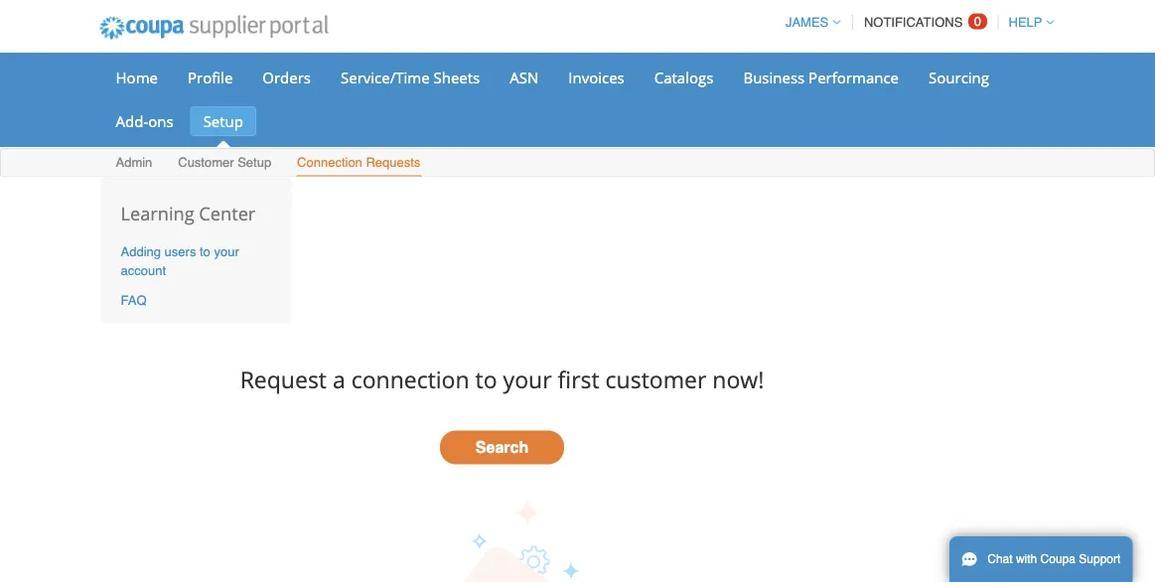 Task type: locate. For each thing, give the bounding box(es) containing it.
requests
[[366, 155, 421, 170]]

request
[[240, 364, 327, 395]]

first
[[558, 364, 600, 395]]

your left the first
[[503, 364, 552, 395]]

setup up customer setup
[[203, 111, 243, 131]]

now!
[[713, 364, 764, 395]]

service/time sheets link
[[328, 63, 493, 92]]

faq
[[121, 293, 147, 308]]

connection
[[351, 364, 470, 395]]

connection
[[297, 155, 362, 170]]

asn
[[510, 67, 539, 87]]

invoices link
[[556, 63, 638, 92]]

0 vertical spatial your
[[214, 244, 239, 259]]

account
[[121, 263, 166, 278]]

to right users
[[200, 244, 210, 259]]

your
[[214, 244, 239, 259], [503, 364, 552, 395]]

adding users to your account
[[121, 244, 239, 278]]

request a connection to your first customer now!
[[240, 364, 764, 395]]

coupa supplier portal image
[[86, 3, 342, 53]]

0 horizontal spatial your
[[214, 244, 239, 259]]

admin link
[[115, 151, 153, 176]]

add-ons
[[116, 111, 174, 131]]

business
[[744, 67, 805, 87]]

sheets
[[434, 67, 480, 87]]

1 vertical spatial to
[[475, 364, 497, 395]]

navigation
[[777, 3, 1055, 42]]

customer
[[606, 364, 707, 395]]

setup right 'customer'
[[238, 155, 271, 170]]

notifications
[[864, 15, 963, 30]]

search
[[476, 438, 529, 457]]

james
[[786, 15, 829, 30]]

to
[[200, 244, 210, 259], [475, 364, 497, 395]]

setup
[[203, 111, 243, 131], [238, 155, 271, 170]]

0
[[974, 14, 982, 29]]

add-ons link
[[103, 106, 186, 136]]

your down the center on the top left of the page
[[214, 244, 239, 259]]

your inside adding users to your account
[[214, 244, 239, 259]]

customer setup link
[[177, 151, 272, 176]]

sourcing
[[929, 67, 990, 87]]

1 horizontal spatial your
[[503, 364, 552, 395]]

0 vertical spatial setup
[[203, 111, 243, 131]]

a
[[333, 364, 346, 395]]

sourcing link
[[916, 63, 1003, 92]]

connection requests link
[[296, 151, 422, 176]]

orders link
[[250, 63, 324, 92]]

setup link
[[190, 106, 256, 136]]

1 horizontal spatial to
[[475, 364, 497, 395]]

1 vertical spatial your
[[503, 364, 552, 395]]

customer
[[178, 155, 234, 170]]

learning center
[[121, 201, 256, 226]]

search button
[[440, 431, 564, 465]]

0 horizontal spatial to
[[200, 244, 210, 259]]

with
[[1016, 552, 1038, 566]]

0 vertical spatial to
[[200, 244, 210, 259]]

to up search at the bottom of the page
[[475, 364, 497, 395]]



Task type: vqa. For each thing, say whether or not it's contained in the screenshot.
the topmost SETUP
yes



Task type: describe. For each thing, give the bounding box(es) containing it.
support
[[1079, 552, 1121, 566]]

help
[[1009, 15, 1043, 30]]

connection requests
[[297, 155, 421, 170]]

notifications 0
[[864, 14, 982, 30]]

business performance
[[744, 67, 899, 87]]

ons
[[148, 111, 174, 131]]

to inside adding users to your account
[[200, 244, 210, 259]]

navigation containing notifications 0
[[777, 3, 1055, 42]]

1 vertical spatial setup
[[238, 155, 271, 170]]

chat with coupa support
[[988, 552, 1121, 566]]

service/time sheets
[[341, 67, 480, 87]]

catalogs
[[655, 67, 714, 87]]

customer setup
[[178, 155, 271, 170]]

home
[[116, 67, 158, 87]]

center
[[199, 201, 256, 226]]

adding users to your account link
[[121, 244, 239, 278]]

help link
[[1000, 15, 1055, 30]]

chat with coupa support button
[[950, 537, 1133, 582]]

faq link
[[121, 293, 147, 308]]

profile
[[188, 67, 233, 87]]

coupa
[[1041, 552, 1076, 566]]

service/time
[[341, 67, 430, 87]]

home link
[[103, 63, 171, 92]]

orders
[[263, 67, 311, 87]]

adding
[[121, 244, 161, 259]]

james link
[[777, 15, 841, 30]]

profile link
[[175, 63, 246, 92]]

business performance link
[[731, 63, 912, 92]]

add-
[[116, 111, 148, 131]]

catalogs link
[[642, 63, 727, 92]]

asn link
[[497, 63, 552, 92]]

users
[[165, 244, 196, 259]]

invoices
[[569, 67, 625, 87]]

learning
[[121, 201, 194, 226]]

performance
[[809, 67, 899, 87]]

chat
[[988, 552, 1013, 566]]

admin
[[116, 155, 152, 170]]



